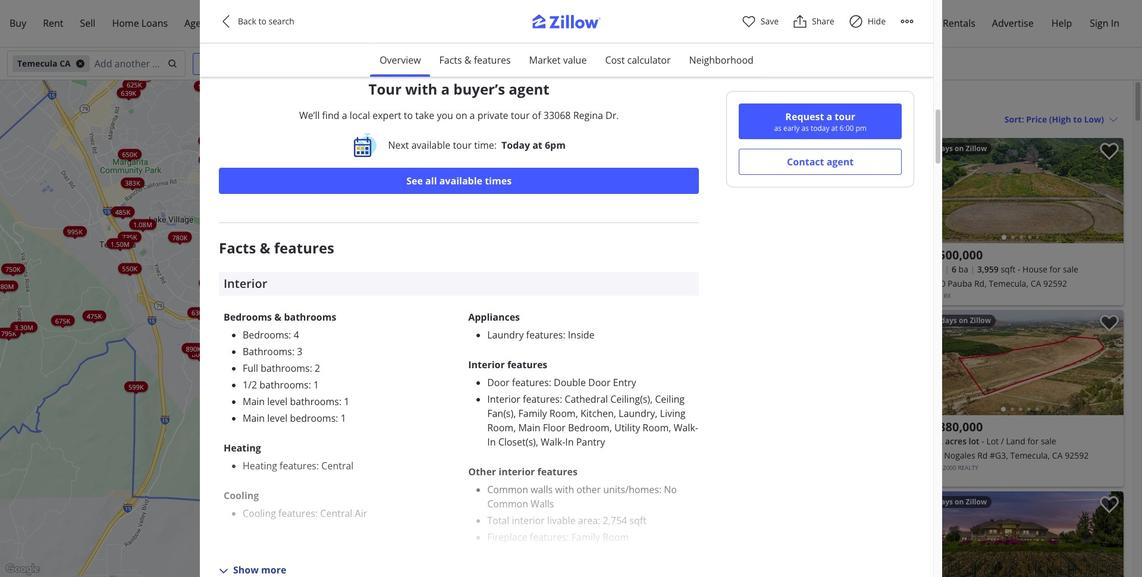 Task type: vqa. For each thing, say whether or not it's contained in the screenshot.
'available' within the see all available times 'button'
yes



Task type: locate. For each thing, give the bounding box(es) containing it.
on right 80
[[744, 143, 753, 154]]

days right 41
[[937, 143, 953, 154]]

on for 80
[[744, 143, 753, 154]]

zillow right 68
[[966, 497, 987, 507]]

interior for total
[[512, 514, 545, 527]]

interior down the laundry
[[468, 358, 505, 371]]

chevron right image inside "property images, use arrow keys to navigate, image 1 of 21" group
[[892, 184, 906, 198]]

0 vertical spatial facts
[[439, 54, 462, 67]]

0 vertical spatial chevron left image
[[923, 184, 937, 198]]

4.89m link
[[540, 183, 567, 194]]

0 horizontal spatial facts
[[219, 238, 256, 258]]

1 vertical spatial tour
[[334, 312, 346, 317]]

on up the 1m
[[456, 109, 467, 122]]

785k for 785k 790k 790k
[[293, 350, 309, 359]]

main navigation
[[0, 0, 1142, 48]]

0 horizontal spatial chevron down image
[[219, 567, 228, 576]]

chevron left image down 41
[[923, 184, 937, 198]]

tour for 849k
[[334, 312, 346, 317]]

common down other interior features
[[487, 483, 528, 496]]

1 horizontal spatial 650k link
[[324, 269, 347, 280]]

0 vertical spatial 92592
[[1044, 278, 1067, 289]]

1 vertical spatial facts
[[219, 238, 256, 258]]

2 horizontal spatial chevron left image
[[923, 537, 937, 551]]

1.20m link
[[336, 185, 363, 196]]

ca left remove tag image
[[60, 58, 71, 69]]

clear field image
[[166, 59, 176, 68]]

filters element
[[0, 48, 1142, 80]]

tour with a buyer's agent
[[369, 79, 550, 99]]

0 vertical spatial 875k link
[[383, 290, 406, 301]]

ca inside filters element
[[60, 58, 71, 69]]

550k
[[264, 198, 279, 207], [122, 264, 137, 273], [283, 270, 299, 279], [290, 272, 305, 281], [368, 286, 383, 295], [223, 341, 239, 350]]

sell link
[[72, 10, 104, 37]]

0 horizontal spatial tour
[[227, 328, 238, 334]]

sqft
[[1001, 264, 1016, 275], [630, 514, 647, 527]]

890k
[[186, 344, 201, 353]]

to left take
[[404, 109, 413, 122]]

available right all
[[440, 174, 483, 187]]

with up take
[[405, 79, 438, 99]]

650k up the 383k link
[[122, 150, 137, 158]]

1 vertical spatial temecula,
[[1011, 450, 1050, 461]]

ca inside 0 los nogales rd #g3, temecula, ca 92592 remax 2000 realty
[[1052, 450, 1063, 461]]

1 vertical spatial 3d
[[328, 312, 333, 317]]

interior inside total interior livable area : 2,754 sqft fireplace features : family room
[[512, 514, 545, 527]]

0 horizontal spatial 650k
[[122, 150, 137, 158]]

agent
[[509, 79, 550, 99], [827, 155, 854, 168]]

facts
[[439, 54, 462, 67], [219, 238, 256, 258]]

0 vertical spatial temecula,
[[989, 278, 1029, 289]]

759k
[[332, 238, 348, 247]]

with right walls
[[555, 483, 574, 496]]

family down interior features :
[[519, 407, 547, 420]]

in down floor
[[565, 435, 574, 449]]

common walls with other units/homes :
[[487, 483, 664, 496]]

family
[[519, 407, 547, 420], [572, 531, 600, 544]]

1 horizontal spatial walk-
[[674, 421, 698, 434]]

0 horizontal spatial sqft
[[630, 514, 647, 527]]

search image
[[168, 59, 177, 68]]

1 horizontal spatial 785k link
[[313, 383, 341, 399]]

1 horizontal spatial -
[[1018, 264, 1021, 275]]

temecula left remove tag image
[[17, 58, 57, 69]]

0 vertical spatial 790k link
[[317, 406, 340, 417]]

2.25m link
[[339, 156, 366, 167]]

785k link down 4
[[289, 349, 313, 359]]

1 horizontal spatial 625k link
[[242, 244, 265, 255]]

at inside request a tour as early as today at 6:00 pm
[[832, 123, 838, 133]]

68 days on zillow
[[927, 497, 987, 507]]

3d for 849k
[[328, 312, 333, 317]]

facts & features inside button
[[439, 54, 511, 67]]

days right 68
[[937, 497, 953, 507]]

0 horizontal spatial 785k link
[[289, 349, 313, 359]]

1 vertical spatial 1.50m link
[[107, 238, 134, 249]]

383k link
[[121, 177, 144, 188]]

785k link
[[289, 349, 313, 359], [313, 383, 341, 399]]

1 vertical spatial 625k link
[[242, 244, 265, 255]]

a left 6:00
[[827, 110, 833, 123]]

1 horizontal spatial temecula
[[708, 92, 764, 108]]

ca
[[60, 58, 71, 69], [767, 92, 782, 108], [1031, 278, 1041, 289], [1052, 450, 1063, 461]]

tour down homes
[[835, 110, 856, 123]]

485k link
[[111, 206, 135, 217]]

main content
[[696, 80, 1133, 577]]

785k down 2 on the bottom left
[[317, 390, 333, 399]]

advertise
[[992, 17, 1034, 30]]

2 vertical spatial 3d
[[220, 328, 226, 334]]

0 horizontal spatial to
[[259, 15, 267, 27]]

1 horizontal spatial facts
[[439, 54, 462, 67]]

units/homes
[[603, 483, 659, 496]]

0 vertical spatial 639k link
[[117, 87, 140, 98]]

agent up of
[[509, 79, 550, 99]]

550k link up 3d tour 1.08m
[[260, 197, 283, 208]]

5.88m link
[[492, 78, 520, 88]]

facts down 3d tour 1.08m
[[219, 238, 256, 258]]

0 vertical spatial 650k
[[122, 150, 137, 158]]

tour left of
[[511, 109, 530, 122]]

2.25m
[[343, 157, 362, 166]]

1 horizontal spatial 639k
[[263, 244, 278, 252]]

days for 41
[[937, 143, 953, 154]]

1 common from the top
[[487, 483, 528, 496]]

inside
[[568, 328, 595, 341]]

agent down 6:00
[[827, 155, 854, 168]]

on right 41
[[955, 143, 964, 154]]

buy
[[10, 17, 26, 30]]

9.50m link
[[543, 287, 570, 298]]

1 horizontal spatial for
[[1050, 264, 1061, 275]]

0 vertical spatial walk-
[[674, 421, 698, 434]]

1.86m link
[[356, 140, 383, 151]]

0 vertical spatial central
[[322, 459, 354, 472]]

2 common from the top
[[487, 497, 528, 510]]

sell
[[80, 17, 95, 30]]

3d for 540k
[[220, 328, 226, 334]]

central inside heating heating features : central
[[322, 459, 354, 472]]

bathrooms up bedrooms
[[290, 395, 339, 408]]

1 vertical spatial chevron right image
[[1104, 537, 1118, 551]]

& up tour with a buyer's agent
[[465, 54, 472, 67]]

569k link
[[224, 329, 247, 340]]

2000
[[943, 464, 957, 472]]

air
[[355, 507, 367, 520]]

hide image
[[849, 14, 863, 29]]

walls
[[531, 497, 554, 510]]

2 vertical spatial 1.50m link
[[244, 289, 272, 300]]

650k link up the 383k link
[[118, 149, 141, 159]]

0 horizontal spatial in
[[487, 435, 496, 449]]

3,959
[[978, 264, 999, 275]]

0 horizontal spatial 639k link
[[117, 87, 140, 98]]

cooling cooling features : central air
[[224, 489, 367, 520]]

900k link
[[240, 362, 263, 373]]

1 vertical spatial for
[[1028, 436, 1039, 447]]

on right 68
[[955, 497, 964, 507]]

550k link down 569k link
[[219, 340, 243, 351]]

875k link
[[383, 290, 406, 301], [317, 366, 340, 377]]

overview
[[380, 54, 421, 67]]

main inside cathedral ceiling(s), ceiling fan(s), family room, kitchen, laundry, living room, main floor bedroom, utility room, walk- in closet(s), walk-in pantry
[[518, 421, 541, 434]]

days right 490
[[941, 315, 957, 325]]

for
[[1050, 264, 1061, 275], [1028, 436, 1039, 447]]

available down take
[[412, 139, 451, 152]]

temecula inside filters element
[[17, 58, 57, 69]]

2 chevron left image from the top
[[923, 356, 937, 370]]

total
[[487, 514, 509, 527]]

1 horizontal spatial 625k
[[246, 245, 261, 254]]

2 vertical spatial 1.50m
[[249, 290, 267, 299]]

& left 590k
[[260, 238, 270, 258]]

help
[[1052, 17, 1072, 30]]

door features : double door entry
[[487, 376, 636, 389]]

3.10m link
[[340, 129, 367, 140]]

635k
[[278, 235, 293, 244]]

zillow right 80
[[754, 143, 776, 154]]

ca right #g3,
[[1052, 450, 1063, 461]]

1 horizontal spatial &
[[274, 310, 282, 324]]

550k down 799k link
[[290, 272, 305, 281]]

0 vertical spatial cooling
[[224, 489, 259, 502]]

zillow right 41
[[966, 143, 987, 154]]

zillow logo image
[[524, 14, 619, 35]]

nogales
[[944, 450, 976, 461]]

search
[[269, 15, 294, 27]]

facts up tour with a buyer's agent
[[439, 54, 462, 67]]

room, down living
[[643, 421, 671, 434]]

$5,880,000 48.52 acres lot - lot / land for sale
[[922, 419, 1057, 447]]

875k for 875k link to the bottom
[[321, 367, 336, 376]]

on for 41
[[955, 143, 964, 154]]

6 ba
[[952, 264, 969, 275]]

common up total
[[487, 497, 528, 510]]

main
[[243, 395, 265, 408], [243, 412, 265, 425], [518, 421, 541, 434]]

zillow for 490 days on zillow
[[970, 315, 991, 325]]

39100 pauba rd, temecula, ca 92592 image
[[917, 138, 1124, 243]]

chevron right image for 41 days on zillow
[[1104, 184, 1118, 198]]

3d inside 3d tour 540k
[[220, 328, 226, 334]]

more image
[[900, 14, 915, 29]]

0 vertical spatial 1.50m
[[198, 81, 217, 90]]

1 vertical spatial 1
[[344, 395, 350, 408]]

request a tour as early as today at 6:00 pm
[[774, 110, 867, 133]]

see all available times button
[[219, 168, 699, 194]]

family inside total interior livable area : 2,754 sqft fireplace features : family room
[[572, 531, 600, 544]]

temecula, inside 0 los nogales rd #g3, temecula, ca 92592 remax 2000 realty
[[1011, 450, 1050, 461]]

790k link right 845k link
[[317, 406, 340, 417]]

bedrooms up the 569k
[[224, 310, 272, 324]]

of
[[532, 109, 541, 122]]

cost calculator button
[[596, 43, 680, 77]]

1 horizontal spatial door
[[588, 376, 611, 389]]

1 horizontal spatial chevron left image
[[712, 184, 726, 198]]

0 horizontal spatial with
[[405, 79, 438, 99]]

central right 700k
[[322, 459, 354, 472]]

650k link right new
[[324, 269, 347, 280]]

650k link
[[118, 149, 141, 159], [324, 269, 347, 280]]

central
[[322, 459, 354, 472], [320, 507, 352, 520]]

tour inside request a tour as early as today at 6:00 pm
[[835, 110, 856, 123]]

features inside total interior livable area : 2,754 sqft fireplace features : family room
[[530, 531, 567, 544]]

1 vertical spatial chevron left image
[[923, 356, 937, 370]]

to inside "link"
[[259, 15, 267, 27]]

1 vertical spatial agent
[[827, 155, 854, 168]]

2 horizontal spatial 1.50m
[[249, 290, 267, 299]]

1 vertical spatial 875k
[[321, 367, 336, 376]]

1 vertical spatial sale
[[1041, 436, 1057, 447]]

temecula, down land
[[1011, 450, 1050, 461]]

zillow for 80 days on zillow
[[754, 143, 776, 154]]

in right sign
[[1111, 17, 1120, 30]]

2 horizontal spatial room,
[[643, 421, 671, 434]]

1 chevron left image from the top
[[923, 184, 937, 198]]

550k left 840k link
[[368, 286, 383, 295]]

as right early
[[802, 123, 809, 133]]

temecula for temecula ca luxury homes
[[708, 92, 764, 108]]

interior up 670k
[[224, 275, 267, 291]]

room, down fan(s),
[[487, 421, 516, 434]]

0 vertical spatial agent
[[509, 79, 550, 99]]

- up '39100 pauba rd, temecula, ca 92592' link
[[1018, 264, 1021, 275]]

sale up 0 los nogales rd #g3, temecula, ca 92592 link
[[1041, 436, 1057, 447]]

585k link
[[226, 367, 250, 378]]

1 horizontal spatial family
[[572, 531, 600, 544]]

5.20m
[[441, 182, 460, 190]]

days right 80
[[725, 143, 742, 154]]

785k down 4
[[293, 350, 309, 359]]

bedrooms down 680k at left bottom
[[243, 328, 289, 341]]

650k right new
[[328, 270, 343, 279]]

central left air on the bottom
[[320, 507, 352, 520]]

as left early
[[774, 123, 782, 133]]

tour inside 3d tour 849k
[[334, 312, 346, 317]]

chevron right image
[[1104, 356, 1118, 370], [1104, 537, 1118, 551]]

1 vertical spatial at
[[533, 139, 543, 152]]

in
[[1111, 17, 1120, 30], [487, 435, 496, 449], [565, 435, 574, 449]]

agent inside contact agent button
[[827, 155, 854, 168]]

save this home image for 80 days on zillow
[[889, 143, 908, 160]]

at
[[832, 123, 838, 133], [533, 139, 543, 152]]

on right 490
[[959, 315, 968, 325]]

back
[[238, 15, 256, 27]]

chevron right image
[[892, 184, 906, 198], [1104, 184, 1118, 198]]

790k link up cooling cooling features : central air
[[306, 465, 329, 475]]

0 horizontal spatial 650k link
[[118, 149, 141, 159]]

1 horizontal spatial 785k
[[317, 390, 333, 399]]

785k inside 785k 790k 790k
[[293, 350, 309, 359]]

interior up fan(s),
[[487, 393, 521, 406]]

realty down 39100
[[922, 292, 942, 300]]

645k
[[594, 120, 609, 129]]

temecula up results
[[708, 92, 764, 108]]

0 vertical spatial 785k link
[[289, 349, 313, 359]]

property images, use arrow keys to navigate, image 1 of 69 group
[[917, 491, 1124, 577]]

for right house
[[1050, 264, 1061, 275]]

37028 de portola rd, temecula, ca 92592 image
[[917, 491, 1124, 577]]

1/2
[[243, 378, 257, 391]]

market value
[[529, 54, 587, 67]]

neighborhood button
[[680, 43, 763, 77]]

900k
[[244, 363, 259, 372]]

2 horizontal spatial tour
[[835, 110, 856, 123]]

3d tour 540k
[[217, 328, 238, 342]]

chevron right image inside the property images, use arrow keys to navigate, image 1 of 5 "group"
[[1104, 356, 1118, 370]]

490
[[927, 315, 939, 325]]

for right land
[[1028, 436, 1039, 447]]

sale right house
[[1063, 264, 1079, 275]]

save this home image
[[889, 143, 908, 160], [1100, 315, 1119, 332], [1100, 496, 1119, 514]]

property images, use arrow keys to navigate, image 1 of 41 group
[[917, 138, 1124, 246]]

790k right 845k link
[[321, 407, 336, 416]]

0 horizontal spatial &
[[260, 238, 270, 258]]

central for central air
[[320, 507, 352, 520]]

2 door from the left
[[588, 376, 611, 389]]

save this home image for 68 days on zillow
[[1100, 496, 1119, 514]]

2 horizontal spatial in
[[1111, 17, 1120, 30]]

chevron left image inside the property images, use arrow keys to navigate, image 1 of 5 "group"
[[923, 356, 937, 370]]

tour inside 3d tour 540k
[[227, 328, 238, 334]]

chevron right image inside property images, use arrow keys to navigate, image 1 of 41 "group"
[[1104, 184, 1118, 198]]

0 vertical spatial 699k
[[310, 249, 325, 258]]

show more link
[[219, 563, 286, 577]]

chevron left image down 80
[[712, 184, 726, 198]]

skip link list tab list
[[370, 43, 763, 77]]

1 horizontal spatial 3d
[[328, 312, 333, 317]]

features inside cooling cooling features : central air
[[278, 507, 315, 520]]

- inside $5,880,000 48.52 acres lot - lot / land for sale
[[982, 436, 985, 447]]

1 chevron right image from the left
[[892, 184, 906, 198]]

interior for interior features :
[[487, 393, 521, 406]]

chevron down image
[[426, 59, 435, 68], [219, 567, 228, 576]]

-
[[1018, 264, 1021, 275], [982, 436, 985, 447]]

590k link
[[270, 240, 293, 251]]

level down 845k link
[[267, 412, 288, 425]]

at left 6:00
[[832, 123, 838, 133]]

1 vertical spatial 639k link
[[259, 243, 283, 253]]

1 vertical spatial sqft
[[630, 514, 647, 527]]

0 vertical spatial at
[[832, 123, 838, 133]]

3d left the 569k
[[220, 328, 226, 334]]

laundry,
[[619, 407, 658, 420]]

1 vertical spatial -
[[982, 436, 985, 447]]

results
[[725, 113, 752, 124]]

central inside cooling cooling features : central air
[[320, 507, 352, 520]]

for inside $5,880,000 48.52 acres lot - lot / land for sale
[[1028, 436, 1039, 447]]

all
[[425, 174, 437, 187]]

0 vertical spatial 3d
[[344, 220, 350, 225]]

1 horizontal spatial at
[[832, 123, 838, 133]]

days for 80
[[725, 143, 742, 154]]

interior for other
[[499, 465, 535, 478]]

759k link
[[328, 237, 352, 248]]

0 vertical spatial chevron down image
[[426, 59, 435, 68]]

chevron left image inside property images, use arrow keys to navigate, image 1 of 69 group
[[923, 537, 937, 551]]

0 horizontal spatial family
[[519, 407, 547, 420]]

loans
[[141, 17, 168, 30]]

0 vertical spatial chevron left image
[[219, 14, 233, 29]]

0 horizontal spatial as
[[774, 123, 782, 133]]

3d inside 3d tour 849k
[[328, 312, 333, 317]]

sqft up '39100 pauba rd, temecula, ca 92592' link
[[1001, 264, 1016, 275]]

1 vertical spatial 1.50m
[[111, 239, 130, 248]]

early
[[784, 123, 800, 133]]

2 chevron right image from the left
[[1104, 184, 1118, 198]]

875k for the right 875k link
[[387, 291, 402, 300]]

interior down closet(s),
[[499, 465, 535, 478]]

1 vertical spatial family
[[572, 531, 600, 544]]

3d up "759k" link
[[344, 220, 350, 225]]

chevron left image
[[219, 14, 233, 29], [712, 184, 726, 198], [923, 537, 937, 551]]

link
[[205, 119, 234, 135], [204, 135, 247, 151], [252, 146, 280, 162], [329, 222, 358, 238], [204, 341, 232, 357], [331, 344, 360, 360], [319, 373, 348, 389]]

level down 669k
[[267, 395, 288, 408]]

tour down the 1m
[[453, 139, 472, 152]]

chevron left image
[[923, 184, 937, 198], [923, 356, 937, 370]]

825k link
[[379, 288, 402, 299]]

1 horizontal spatial as
[[802, 123, 809, 133]]

save this home image
[[1100, 143, 1119, 160]]

.
[[617, 109, 619, 122]]

0 horizontal spatial 639k
[[121, 88, 136, 97]]

full
[[243, 362, 258, 375]]

door down interior features
[[487, 376, 510, 389]]

0 vertical spatial facts & features
[[439, 54, 511, 67]]

1 vertical spatial chevron down image
[[219, 567, 228, 576]]

2 chevron right image from the top
[[1104, 537, 1118, 551]]

1 horizontal spatial with
[[555, 483, 574, 496]]

temecula, down 3,959 sqft
[[989, 278, 1029, 289]]

0 vertical spatial with
[[405, 79, 438, 99]]

780k
[[172, 232, 188, 241]]

980k
[[564, 222, 580, 231]]

1 vertical spatial bedrooms
[[243, 328, 289, 341]]

bedrooms
[[224, 310, 272, 324], [243, 328, 289, 341]]

door up cathedral
[[588, 376, 611, 389]]

- right "lot"
[[982, 436, 985, 447]]

1 vertical spatial interior
[[512, 514, 545, 527]]

cathedral
[[565, 393, 608, 406]]

1 chevron right image from the top
[[1104, 356, 1118, 370]]

features inside heating heating features : central
[[280, 459, 317, 472]]

luxury
[[785, 92, 825, 108]]

799k link
[[284, 245, 307, 255]]

walk- down living
[[674, 421, 698, 434]]

chevron left image inside "property images, use arrow keys to navigate, image 1 of 21" group
[[712, 184, 726, 198]]

799k 800k
[[288, 246, 318, 381]]

chevron left image left back
[[219, 14, 233, 29]]

today
[[811, 123, 830, 133]]

chevron left image down 490
[[923, 356, 937, 370]]

at right "950k"
[[533, 139, 543, 152]]

0 vertical spatial 639k
[[121, 88, 136, 97]]

walk- down floor
[[541, 435, 565, 449]]

to right back
[[259, 15, 267, 27]]



Task type: describe. For each thing, give the bounding box(es) containing it.
795k link
[[0, 327, 20, 338]]

1 horizontal spatial in
[[565, 435, 574, 449]]

540k
[[217, 333, 232, 342]]

1 door from the left
[[487, 376, 510, 389]]

0 vertical spatial 699k link
[[305, 248, 329, 259]]

475k link
[[82, 310, 106, 321]]

550k down 569k link
[[223, 341, 239, 350]]

home loans
[[112, 17, 168, 30]]

1 horizontal spatial 650k
[[328, 270, 343, 279]]

interior for interior
[[224, 275, 267, 291]]

800k inside 799k 800k
[[303, 372, 318, 381]]

0 horizontal spatial agent
[[509, 79, 550, 99]]

chevron right image for 490 days on zillow
[[1104, 356, 1118, 370]]

630k
[[192, 308, 207, 317]]

we'll
[[299, 109, 320, 122]]

1 horizontal spatial 639k link
[[259, 243, 283, 253]]

features inside button
[[474, 54, 511, 67]]

0 vertical spatial bedrooms
[[224, 310, 272, 324]]

agent finder link
[[176, 10, 248, 37]]

785k for 785k
[[317, 390, 333, 399]]

rent link
[[35, 10, 72, 37]]

1 horizontal spatial room,
[[550, 407, 578, 420]]

realty inside 39100 pauba rd, temecula, ca 92592 realty rx
[[922, 292, 942, 300]]

a right find
[[342, 109, 347, 122]]

0 vertical spatial 790k
[[321, 407, 336, 416]]

0 vertical spatial 1
[[314, 378, 319, 391]]

total interior livable area : 2,754 sqft fireplace features : family room
[[487, 514, 647, 544]]

main content containing temecula ca luxury homes
[[696, 80, 1133, 577]]

tour for next available tour time: today at 6pm
[[453, 139, 472, 152]]

bathrooms down 3
[[261, 362, 310, 375]]

chevron down image
[[1109, 115, 1119, 124]]

save
[[761, 15, 779, 27]]

550k down 735k
[[122, 264, 137, 273]]

0 los nogales rd #g3, temecula, ca 92592 link
[[922, 449, 1119, 463]]

0 horizontal spatial at
[[533, 139, 543, 152]]

overview button
[[370, 43, 431, 77]]

1 vertical spatial 650k link
[[324, 269, 347, 280]]

interior features
[[468, 358, 548, 371]]

ceiling(s),
[[611, 393, 653, 406]]

0 vertical spatial 1.50m link
[[194, 81, 221, 91]]

manage rentals
[[905, 17, 976, 30]]

sign in
[[1090, 17, 1120, 30]]

a up you
[[441, 79, 450, 99]]

550k inside new 550k
[[290, 272, 305, 281]]

ca left luxury
[[767, 92, 782, 108]]

a right the 1m link
[[470, 109, 475, 122]]

: inside heating heating features : central
[[317, 459, 319, 472]]

1 horizontal spatial tour
[[511, 109, 530, 122]]

available inside button
[[440, 174, 483, 187]]

facts inside button
[[439, 54, 462, 67]]

today
[[502, 139, 530, 152]]

599k
[[128, 382, 144, 391]]

1.80m
[[251, 288, 270, 297]]

36400 de portola rd, temecula, ca 92592 image
[[706, 138, 912, 243]]

back to search
[[238, 15, 294, 27]]

700k
[[294, 458, 309, 467]]

google image
[[3, 562, 42, 577]]

669k
[[271, 373, 286, 382]]

2 as from the left
[[802, 123, 809, 133]]

chevron down image inside show more button
[[219, 567, 228, 576]]

pauba
[[948, 278, 972, 289]]

3,959 sqft
[[978, 264, 1016, 275]]

entry
[[613, 376, 636, 389]]

0 vertical spatial 650k link
[[118, 149, 141, 159]]

1 vertical spatial save this home image
[[1100, 315, 1119, 332]]

central for central
[[322, 459, 354, 472]]

2.58m
[[203, 278, 222, 287]]

chevron left image for $5,880,000
[[923, 356, 937, 370]]

41
[[927, 143, 935, 154]]

980k link
[[560, 221, 584, 232]]

zillow for 68 days on zillow
[[966, 497, 987, 507]]

1 vertical spatial 699k link
[[313, 311, 337, 322]]

floor
[[543, 421, 566, 434]]

675k link
[[51, 315, 75, 326]]

pm
[[856, 123, 867, 133]]

other interior features
[[468, 465, 578, 478]]

0 vertical spatial available
[[412, 139, 451, 152]]

in inside "link"
[[1111, 17, 1120, 30]]

bathrooms
[[243, 345, 292, 358]]

a inside request a tour as early as today at 6:00 pm
[[827, 110, 833, 123]]

#g3,
[[990, 450, 1008, 461]]

1 vertical spatial 699k
[[317, 312, 333, 321]]

0 vertical spatial sqft
[[1001, 264, 1016, 275]]

1m link
[[452, 121, 470, 132]]

double
[[554, 376, 586, 389]]

private
[[478, 109, 508, 122]]

on for 490
[[959, 315, 968, 325]]

550k link left 840k
[[363, 285, 387, 296]]

3d tour 1.08m
[[133, 220, 362, 229]]

chevron left image for 68 days on zillow
[[923, 537, 937, 551]]

chevron right image for 68 days on zillow
[[1104, 537, 1118, 551]]

635k link
[[274, 234, 297, 245]]

appliances laundry features : inside
[[468, 310, 595, 341]]

sqft inside total interior livable area : 2,754 sqft fireplace features : family room
[[630, 514, 647, 527]]

129
[[708, 113, 722, 124]]

80 days on zillow
[[715, 143, 776, 154]]

550k link down 735k
[[118, 263, 142, 274]]

temecula for temecula ca
[[17, 58, 57, 69]]

1 vertical spatial 875k link
[[317, 366, 340, 377]]

save button
[[742, 14, 779, 29]]

manage rentals link
[[897, 10, 984, 37]]

interior for interior features
[[468, 358, 505, 371]]

finder
[[213, 17, 239, 30]]

5.20m link
[[437, 181, 464, 191]]

0 vertical spatial 625k link
[[123, 79, 146, 90]]

next available tour time: today at 6pm
[[388, 139, 566, 152]]

temecula, inside 39100 pauba rd, temecula, ca 92592 realty rx
[[989, 278, 1029, 289]]

6:00
[[840, 123, 854, 133]]

780k link
[[168, 231, 192, 242]]

remove tag image
[[75, 59, 85, 68]]

1 as from the left
[[774, 123, 782, 133]]

bedrooms & bathrooms bedrooms : 4 bathrooms : 3 full bathrooms : 2 1/2 bathrooms : 1 main level bathrooms : 1 main level bedrooms : 1
[[224, 310, 350, 425]]

0 horizontal spatial 625k
[[127, 80, 142, 89]]

0 vertical spatial -
[[1018, 264, 1021, 275]]

regina
[[573, 109, 603, 122]]

& inside bedrooms & bathrooms bedrooms : 4 bathrooms : 3 full bathrooms : 2 1/2 bathrooms : 1 main level bathrooms : 1 main level bedrooms : 1
[[274, 310, 282, 324]]

realty inside 0 los nogales rd #g3, temecula, ca 92592 remax 2000 realty
[[958, 464, 979, 472]]

walls
[[531, 483, 553, 496]]

contact
[[787, 155, 824, 168]]

heart image
[[742, 14, 756, 29]]

days for 490
[[941, 315, 957, 325]]

1 horizontal spatial sale
[[1063, 264, 1079, 275]]

1 horizontal spatial 1.50m
[[198, 81, 217, 90]]

1 vertical spatial &
[[260, 238, 270, 258]]

bathrooms up 4
[[284, 310, 336, 324]]

bedroom,
[[568, 421, 612, 434]]

share image
[[793, 14, 807, 29]]

& inside facts & features button
[[465, 54, 472, 67]]

faster time image
[[352, 132, 379, 158]]

1 vertical spatial to
[[404, 109, 413, 122]]

0 horizontal spatial 1.50m link
[[107, 238, 134, 249]]

3d tour link
[[333, 219, 365, 235]]

other
[[577, 483, 601, 496]]

family inside cathedral ceiling(s), ceiling fan(s), family room, kitchen, laundry, living room, main floor bedroom, utility room, walk- in closet(s), walk-in pantry
[[519, 407, 547, 420]]

common inside no common walls
[[487, 497, 528, 510]]

3d inside 3d tour 1.08m
[[344, 220, 350, 225]]

1 vertical spatial facts & features
[[219, 238, 334, 258]]

1 vertical spatial with
[[555, 483, 574, 496]]

39100 pauba rd, temecula, ca 92592 realty rx
[[922, 278, 1067, 300]]

2 level from the top
[[267, 412, 288, 425]]

chevron right image for 80 days on zillow
[[892, 184, 906, 198]]

tour inside 3d tour 1.08m
[[351, 220, 362, 225]]

on for 68
[[955, 497, 964, 507]]

utility
[[615, 421, 640, 434]]

closet(s),
[[498, 435, 538, 449]]

2,754
[[603, 514, 627, 527]]

0 vertical spatial heating
[[224, 441, 261, 454]]

980k 995k
[[67, 222, 580, 236]]

ca inside 39100 pauba rd, temecula, ca 92592 realty rx
[[1031, 278, 1041, 289]]

: inside the appliances laundry features : inside
[[563, 328, 566, 341]]

2 horizontal spatial 1.50m link
[[244, 289, 272, 300]]

1 vertical spatial 790k
[[310, 465, 325, 474]]

lot
[[969, 436, 980, 447]]

map region
[[0, 45, 847, 577]]

zillow for 41 days on zillow
[[966, 143, 987, 154]]

1 horizontal spatial 875k link
[[383, 290, 406, 301]]

670k link
[[245, 308, 269, 318]]

next
[[388, 139, 409, 152]]

sign
[[1090, 17, 1109, 30]]

request
[[786, 110, 824, 123]]

600k link
[[251, 241, 274, 251]]

3.10m
[[344, 130, 363, 139]]

1 vertical spatial heating
[[243, 459, 277, 472]]

92592 inside 0 los nogales rd #g3, temecula, ca 92592 remax 2000 realty
[[1065, 450, 1089, 461]]

550k left new
[[283, 270, 299, 279]]

3.30m
[[14, 322, 33, 331]]

0 horizontal spatial chevron left image
[[219, 14, 233, 29]]

1 vertical spatial 790k link
[[306, 465, 329, 475]]

785k 790k 790k
[[293, 350, 336, 474]]

more
[[261, 564, 286, 577]]

0 los nogales rd #g3, temecula, ca 92592 image
[[917, 310, 1124, 415]]

1 vertical spatial 785k link
[[313, 383, 341, 399]]

585k
[[230, 368, 246, 377]]

550k up 3d tour 1.08m
[[264, 198, 279, 207]]

features inside the appliances laundry features : inside
[[526, 328, 563, 341]]

2 vertical spatial 1
[[341, 412, 346, 425]]

bedrooms
[[290, 412, 336, 425]]

0 horizontal spatial room,
[[487, 421, 516, 434]]

market
[[529, 54, 561, 67]]

property images, use arrow keys to navigate, image 1 of 21 group
[[706, 138, 912, 243]]

0 horizontal spatial walk-
[[541, 435, 565, 449]]

tour for request a tour as early as today at 6:00 pm
[[835, 110, 856, 123]]

chevron down image inside filters element
[[426, 59, 435, 68]]

1 vertical spatial cooling
[[243, 507, 276, 520]]

cost calculator
[[605, 54, 671, 67]]

chevron left image for 80 days on zillow
[[712, 184, 726, 198]]

property images, use arrow keys to navigate, image 1 of 5 group
[[917, 310, 1124, 418]]

sign in link
[[1082, 10, 1128, 37]]

days for 68
[[937, 497, 953, 507]]

homes
[[828, 92, 868, 108]]

: inside cooling cooling features : central air
[[315, 507, 318, 520]]

living
[[660, 407, 686, 420]]

1 vertical spatial 625k
[[246, 245, 261, 254]]

tour for 540k
[[227, 328, 238, 334]]

chevron left image for $9,500,000
[[923, 184, 937, 198]]

550k link down 799k link
[[279, 269, 303, 280]]

485k
[[115, 207, 130, 216]]

sale inside $5,880,000 48.52 acres lot - lot / land for sale
[[1041, 436, 1057, 447]]

1.25m
[[435, 140, 454, 149]]

temecula ca
[[17, 58, 71, 69]]

bathrooms up 845k
[[260, 378, 309, 391]]

92592 inside 39100 pauba rd, temecula, ca 92592 realty rx
[[1044, 278, 1067, 289]]

3.30m link
[[10, 321, 37, 332]]

area
[[578, 514, 598, 527]]

1 level from the top
[[267, 395, 288, 408]]

fan(s),
[[487, 407, 516, 420]]

39100 pauba rd, temecula, ca 92592 link
[[922, 277, 1119, 291]]

land
[[1006, 436, 1026, 447]]



